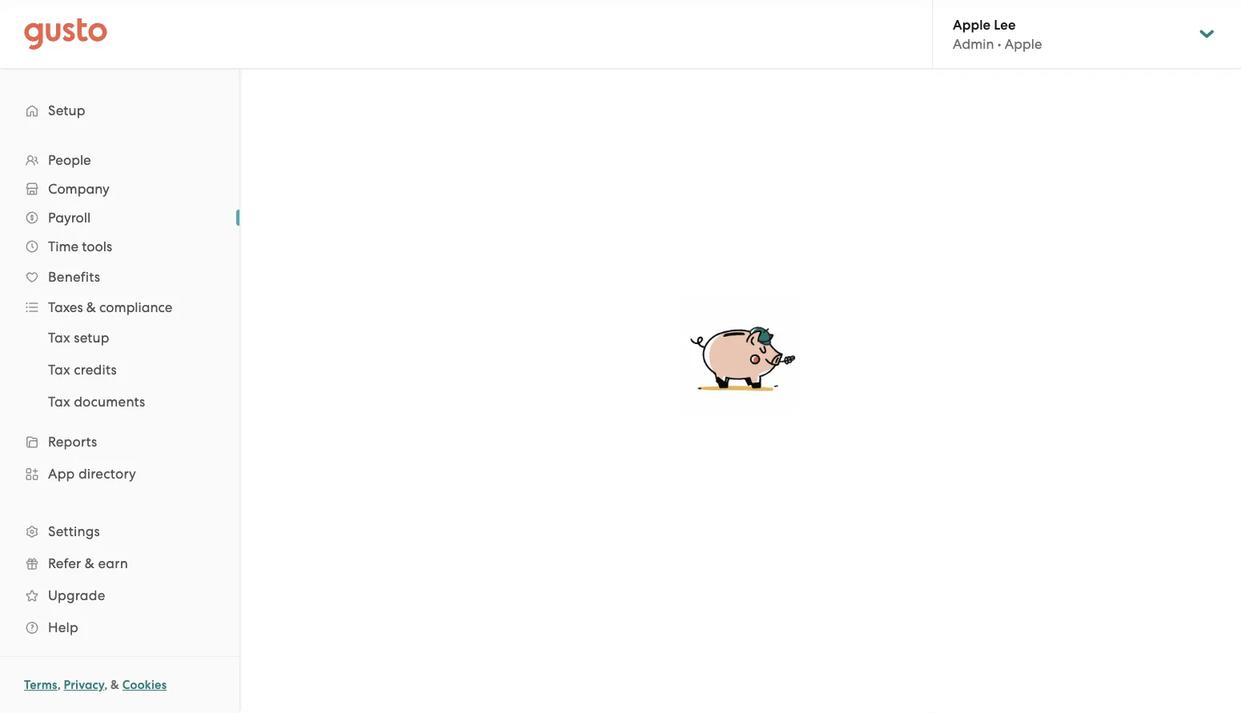 Task type: locate. For each thing, give the bounding box(es) containing it.
0 vertical spatial &
[[86, 300, 96, 316]]

benefits
[[48, 269, 100, 285]]

gusto navigation element
[[0, 69, 239, 669]]

people
[[48, 152, 91, 168]]

3 tax from the top
[[48, 394, 70, 410]]

1 tax from the top
[[48, 330, 70, 346]]

, left cookies
[[104, 678, 108, 693]]

tax
[[48, 330, 70, 346], [48, 362, 70, 378], [48, 394, 70, 410]]

1 horizontal spatial ,
[[104, 678, 108, 693]]

tax down taxes
[[48, 330, 70, 346]]

setup
[[48, 103, 85, 119]]

app directory
[[48, 466, 136, 482]]

privacy
[[64, 678, 104, 693]]

reports
[[48, 434, 97, 450]]

payroll
[[48, 210, 91, 226]]

, left 'privacy'
[[57, 678, 61, 693]]

2 list from the top
[[0, 322, 239, 418]]

cookies button
[[122, 676, 167, 695]]

time
[[48, 239, 79, 255]]

apple right •
[[1005, 36, 1042, 52]]

admin
[[953, 36, 994, 52]]

0 vertical spatial tax
[[48, 330, 70, 346]]

tax left credits
[[48, 362, 70, 378]]

upgrade link
[[16, 581, 223, 610]]

& right taxes
[[86, 300, 96, 316]]

list containing people
[[0, 146, 239, 644]]

1 vertical spatial &
[[85, 556, 95, 572]]

1 horizontal spatial apple
[[1005, 36, 1042, 52]]

taxes & compliance button
[[16, 293, 223, 322]]

2 tax from the top
[[48, 362, 70, 378]]

tax documents
[[48, 394, 145, 410]]

tools
[[82, 239, 112, 255]]

upgrade
[[48, 588, 105, 604]]

apple up admin
[[953, 16, 991, 33]]

apple
[[953, 16, 991, 33], [1005, 36, 1042, 52]]

people button
[[16, 146, 223, 175]]

1 vertical spatial tax
[[48, 362, 70, 378]]

help
[[48, 620, 78, 636]]

terms link
[[24, 678, 57, 693]]

lee
[[994, 16, 1016, 33]]

setup link
[[16, 96, 223, 125]]

benefits link
[[16, 263, 223, 292]]

0 horizontal spatial ,
[[57, 678, 61, 693]]

1 vertical spatial apple
[[1005, 36, 1042, 52]]

& left earn
[[85, 556, 95, 572]]

taxes
[[48, 300, 83, 316]]

settings
[[48, 524, 100, 540]]

help link
[[16, 613, 223, 642]]

tax credits link
[[29, 356, 223, 384]]

directory
[[78, 466, 136, 482]]

& inside dropdown button
[[86, 300, 96, 316]]

0 horizontal spatial apple
[[953, 16, 991, 33]]

,
[[57, 678, 61, 693], [104, 678, 108, 693]]

tax setup link
[[29, 324, 223, 352]]

•
[[998, 36, 1002, 52]]

tax setup
[[48, 330, 110, 346]]

tax credits
[[48, 362, 117, 378]]

& left cookies
[[111, 678, 119, 693]]

home image
[[24, 18, 107, 50]]

2 vertical spatial tax
[[48, 394, 70, 410]]

2 vertical spatial &
[[111, 678, 119, 693]]

tax down tax credits
[[48, 394, 70, 410]]

&
[[86, 300, 96, 316], [85, 556, 95, 572], [111, 678, 119, 693]]

list
[[0, 146, 239, 644], [0, 322, 239, 418]]

terms
[[24, 678, 57, 693]]

1 list from the top
[[0, 146, 239, 644]]



Task type: describe. For each thing, give the bounding box(es) containing it.
& for compliance
[[86, 300, 96, 316]]

refer & earn
[[48, 556, 128, 572]]

company
[[48, 181, 109, 197]]

list containing tax setup
[[0, 322, 239, 418]]

1 , from the left
[[57, 678, 61, 693]]

0 vertical spatial apple
[[953, 16, 991, 33]]

setup
[[74, 330, 110, 346]]

terms , privacy , & cookies
[[24, 678, 167, 693]]

documents
[[74, 394, 145, 410]]

apple lee admin • apple
[[953, 16, 1042, 52]]

app directory link
[[16, 460, 223, 489]]

cookies
[[122, 678, 167, 693]]

tax documents link
[[29, 388, 223, 416]]

& for earn
[[85, 556, 95, 572]]

tax for tax setup
[[48, 330, 70, 346]]

time tools
[[48, 239, 112, 255]]

refer & earn link
[[16, 549, 223, 578]]

earn
[[98, 556, 128, 572]]

privacy link
[[64, 678, 104, 693]]

tax for tax documents
[[48, 394, 70, 410]]

time tools button
[[16, 232, 223, 261]]

app
[[48, 466, 75, 482]]

credits
[[74, 362, 117, 378]]

payroll button
[[16, 203, 223, 232]]

reports link
[[16, 428, 223, 456]]

2 , from the left
[[104, 678, 108, 693]]

company button
[[16, 175, 223, 203]]

settings link
[[16, 517, 223, 546]]

compliance
[[99, 300, 173, 316]]

taxes & compliance
[[48, 300, 173, 316]]

tax for tax credits
[[48, 362, 70, 378]]

refer
[[48, 556, 81, 572]]



Task type: vqa. For each thing, say whether or not it's contained in the screenshot.
the earn
yes



